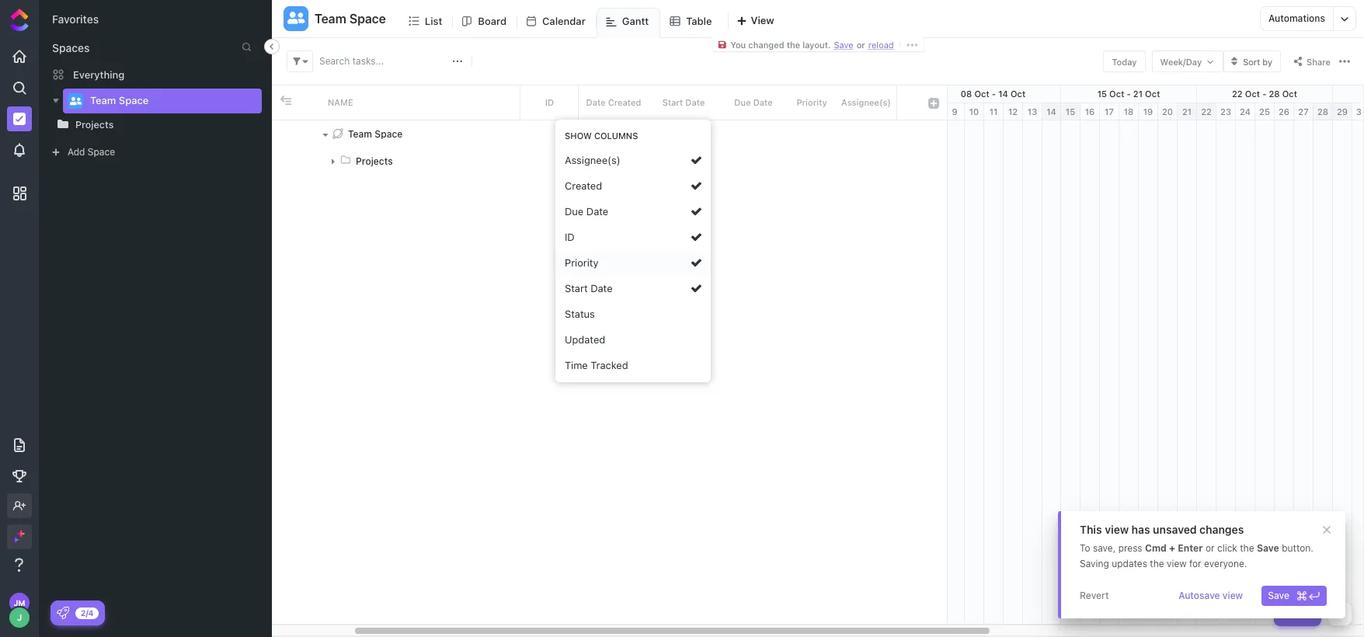 Task type: locate. For each thing, give the bounding box(es) containing it.
save,
[[1093, 542, 1116, 554]]

2 horizontal spatial the
[[1240, 542, 1254, 554]]

1 horizontal spatial assignee(s)
[[842, 97, 891, 107]]

team down name
[[348, 128, 372, 139]]

add
[[68, 146, 85, 158]]

start date up status
[[565, 282, 613, 294]]

assignee(s) down the show columns
[[565, 154, 620, 166]]

1 vertical spatial assignee(s)
[[565, 154, 620, 166]]

the right click
[[1240, 542, 1254, 554]]

due date left priority column header
[[734, 97, 773, 107]]

saving
[[1080, 558, 1109, 570]]

0 vertical spatial 15
[[1098, 89, 1107, 99]]

this
[[1080, 523, 1102, 536]]

1 horizontal spatial team
[[315, 12, 346, 26]]

start date
[[662, 97, 705, 107], [565, 282, 613, 294]]

date down the show columns
[[586, 205, 609, 218]]

calendar
[[542, 14, 586, 27]]

15 inside 15 element
[[1066, 106, 1075, 117]]

updates
[[1112, 558, 1148, 570]]

3 column header from the left
[[897, 85, 921, 120]]

26 element
[[1275, 103, 1294, 120]]

1 horizontal spatial priority
[[797, 97, 827, 107]]

2 horizontal spatial -
[[1263, 89, 1267, 99]]

updated
[[565, 333, 605, 346]]

assignee(s) inside 'column header'
[[842, 97, 891, 107]]

view up save,
[[1105, 523, 1129, 536]]

21 right 20 element
[[1182, 106, 1192, 117]]

date
[[586, 97, 606, 107], [686, 97, 705, 107], [753, 97, 773, 107], [586, 205, 609, 218], [591, 282, 613, 294]]

has
[[1132, 523, 1150, 536]]

10 element
[[965, 103, 984, 120]]

revert
[[1080, 590, 1109, 601]]

space
[[349, 12, 386, 26], [119, 94, 149, 107], [375, 128, 403, 139], [88, 146, 115, 158]]

0 vertical spatial assignee(s)
[[842, 97, 891, 107]]

29
[[1337, 106, 1348, 117]]

1 vertical spatial 14
[[1047, 106, 1057, 117]]

for
[[1189, 558, 1202, 570]]

- up 25
[[1263, 89, 1267, 99]]

you changed the layout.
[[731, 40, 831, 50]]

time tracked
[[565, 359, 628, 371]]

time
[[565, 359, 588, 371]]

due down show
[[565, 205, 584, 218]]

assignee(s) right priority column header
[[842, 97, 891, 107]]

team space inside 'button'
[[315, 12, 386, 26]]

1 horizontal spatial or
[[1206, 542, 1215, 554]]

due date inside column header
[[734, 97, 773, 107]]

or left click
[[1206, 542, 1215, 554]]

2 vertical spatial view
[[1223, 590, 1243, 601]]

view for autosave
[[1223, 590, 1243, 601]]

due date down show
[[565, 205, 609, 218]]

0 horizontal spatial -
[[992, 89, 996, 99]]

0 vertical spatial team
[[315, 12, 346, 26]]

this view has unsaved changes to save, press cmd + enter or click the save button. saving updates the view for everyone.
[[1080, 523, 1314, 570]]

15 oct - 21 oct element
[[1061, 85, 1197, 103]]

start
[[662, 97, 683, 107], [565, 282, 588, 294]]

22 oct - 28 oct element
[[1197, 85, 1333, 103]]

the
[[787, 40, 800, 50], [1240, 542, 1254, 554], [1150, 558, 1164, 570]]

date up status
[[591, 282, 613, 294]]

22 right 21 element
[[1201, 106, 1212, 117]]

favorites button
[[52, 12, 99, 26]]

1 column header from the left
[[272, 85, 295, 120]]

5 oct from the left
[[1245, 89, 1260, 99]]

0 vertical spatial or
[[857, 40, 865, 50]]

priority
[[797, 97, 827, 107], [565, 256, 599, 269]]

0 vertical spatial view
[[1105, 523, 1129, 536]]

1 vertical spatial due
[[565, 205, 584, 218]]

- for 28
[[1263, 89, 1267, 99]]

projects link
[[24, 116, 252, 132], [75, 118, 252, 130]]

id left date created
[[545, 97, 554, 107]]

1 horizontal spatial start
[[662, 97, 683, 107]]

table link
[[686, 8, 718, 37]]

27
[[1299, 106, 1309, 117]]

1 vertical spatial 28
[[1318, 106, 1329, 117]]

id up status
[[565, 231, 575, 243]]

1 vertical spatial priority
[[565, 256, 599, 269]]

14 element
[[1043, 103, 1061, 120]]

view
[[1105, 523, 1129, 536], [1167, 558, 1187, 570], [1223, 590, 1243, 601]]

0 horizontal spatial 15
[[1066, 106, 1075, 117]]

2/4
[[81, 608, 94, 617]]

id inside column header
[[545, 97, 554, 107]]

view down "+"
[[1167, 558, 1187, 570]]

18
[[1124, 106, 1134, 117]]

14 up '11' element
[[999, 89, 1008, 99]]

0 horizontal spatial 28
[[1269, 89, 1280, 99]]

1 vertical spatial or
[[1206, 542, 1215, 554]]

11 element
[[984, 103, 1004, 120]]

15 element
[[1061, 103, 1081, 120]]

changes
[[1200, 523, 1244, 536]]

team space link
[[90, 89, 252, 113]]

or left reload
[[857, 40, 865, 50]]

1 horizontal spatial id
[[565, 231, 575, 243]]

space up tasks...
[[349, 12, 386, 26]]

0 vertical spatial start date
[[662, 97, 705, 107]]

priority inside priority column header
[[797, 97, 827, 107]]

user friends image
[[70, 96, 81, 106]]

0 horizontal spatial the
[[787, 40, 800, 50]]

start inside 'start date' column header
[[662, 97, 683, 107]]

0 vertical spatial 28
[[1269, 89, 1280, 99]]

or inside this view has unsaved changes to save, press cmd + enter or click the save button. saving updates the view for everyone.
[[1206, 542, 1215, 554]]

1 vertical spatial 22
[[1201, 106, 1212, 117]]

15 right 14 element at right top
[[1066, 106, 1075, 117]]

start up status
[[565, 282, 588, 294]]

1 horizontal spatial 22
[[1232, 89, 1243, 99]]

save inside button
[[1268, 590, 1290, 601]]

- up 11
[[992, 89, 996, 99]]

1 vertical spatial team space
[[90, 94, 149, 107]]

23
[[1221, 106, 1231, 117]]

save inside this view has unsaved changes to save, press cmd + enter or click the save button. saving updates the view for everyone.
[[1257, 542, 1280, 554]]

22 for 22
[[1201, 106, 1212, 117]]

- inside "element"
[[992, 89, 996, 99]]

15 up "17"
[[1098, 89, 1107, 99]]

25 element
[[1256, 103, 1275, 120]]

22 element
[[1197, 103, 1217, 120]]

0 horizontal spatial 22
[[1201, 106, 1212, 117]]

oct right 08
[[975, 89, 990, 99]]

start date left the due date column header
[[662, 97, 705, 107]]

start right date created column header
[[662, 97, 683, 107]]

1 vertical spatial start
[[565, 282, 588, 294]]

1 vertical spatial team
[[90, 94, 116, 107]]

created
[[608, 97, 641, 107], [565, 179, 602, 192]]

0 vertical spatial id
[[545, 97, 554, 107]]

space down everything link
[[119, 94, 149, 107]]

0 vertical spatial priority
[[797, 97, 827, 107]]

tracked
[[591, 359, 628, 371]]

28 inside '28' element
[[1318, 106, 1329, 117]]

team inside 'button'
[[315, 12, 346, 26]]

0 vertical spatial start
[[662, 97, 683, 107]]

3 - from the left
[[1263, 89, 1267, 99]]

due down you
[[734, 97, 751, 107]]

oct up 26
[[1283, 89, 1298, 99]]

oct up the 19
[[1145, 89, 1160, 99]]

1 horizontal spatial due
[[734, 97, 751, 107]]

0 vertical spatial 22
[[1232, 89, 1243, 99]]

1 horizontal spatial the
[[1150, 558, 1164, 570]]

team space - 0.00% row
[[272, 120, 947, 148]]

oct
[[975, 89, 990, 99], [1011, 89, 1026, 99], [1110, 89, 1125, 99], [1145, 89, 1160, 99], [1245, 89, 1260, 99], [1283, 89, 1298, 99]]

1 horizontal spatial -
[[1127, 89, 1131, 99]]

20
[[1162, 106, 1173, 117]]

16
[[1085, 106, 1095, 117]]

view down everyone.
[[1223, 590, 1243, 601]]

12
[[1008, 106, 1018, 117]]

0 horizontal spatial id
[[545, 97, 554, 107]]

due
[[734, 97, 751, 107], [565, 205, 584, 218]]

2 - from the left
[[1127, 89, 1131, 99]]

table
[[686, 14, 712, 27]]

1 vertical spatial view
[[1167, 558, 1187, 570]]

0 horizontal spatial priority
[[565, 256, 599, 269]]

column header
[[272, 85, 295, 120], [295, 85, 319, 120], [897, 85, 921, 120], [921, 85, 947, 120]]

reload
[[869, 40, 894, 50]]

spaces
[[52, 41, 90, 54]]

click
[[1217, 542, 1238, 554]]

24 element
[[1236, 103, 1256, 120]]

14
[[999, 89, 1008, 99], [1047, 106, 1057, 117]]

search
[[319, 55, 350, 67]]

15
[[1098, 89, 1107, 99], [1066, 106, 1075, 117]]

0 vertical spatial due
[[734, 97, 751, 107]]

22
[[1232, 89, 1243, 99], [1201, 106, 1212, 117]]

21 element
[[1178, 103, 1197, 120]]

team up projects
[[90, 94, 116, 107]]

1 horizontal spatial start date
[[662, 97, 705, 107]]

28 up 26
[[1269, 89, 1280, 99]]

priority up status
[[565, 256, 599, 269]]

priority left assignee(s) 'column header'
[[797, 97, 827, 107]]

team up the search
[[315, 12, 346, 26]]

team space for team space link
[[90, 94, 149, 107]]

0 horizontal spatial start
[[565, 282, 588, 294]]

status
[[565, 308, 595, 320]]

oct up 24
[[1245, 89, 1260, 99]]

1 horizontal spatial 15
[[1098, 89, 1107, 99]]

save left button.
[[1257, 542, 1280, 554]]

1 vertical spatial start date
[[565, 282, 613, 294]]

0 vertical spatial 21
[[1133, 89, 1143, 99]]

date up the show columns
[[586, 97, 606, 107]]

1 vertical spatial save
[[1268, 590, 1290, 601]]

date created column header
[[579, 85, 649, 120]]

save down button.
[[1268, 590, 1290, 601]]

view inside button
[[1223, 590, 1243, 601]]

0 horizontal spatial due
[[565, 205, 584, 218]]

team space down name
[[348, 128, 403, 139]]

row
[[272, 85, 947, 120]]

autosave
[[1179, 590, 1220, 601]]

oct up 12
[[1011, 89, 1026, 99]]

 image
[[280, 95, 291, 106]]

0 horizontal spatial created
[[565, 179, 602, 192]]

team space up search tasks...
[[315, 12, 386, 26]]

21 up 18
[[1133, 89, 1143, 99]]

1 - from the left
[[992, 89, 996, 99]]

2 vertical spatial team
[[348, 128, 372, 139]]

team space cell
[[319, 120, 521, 148]]

team space down everything
[[90, 94, 149, 107]]

automations
[[1269, 12, 1326, 24]]

0 horizontal spatial view
[[1105, 523, 1129, 536]]

0 vertical spatial created
[[608, 97, 641, 107]]

or
[[857, 40, 865, 50], [1206, 542, 1215, 554]]

28 right '27' element
[[1318, 106, 1329, 117]]

9
[[952, 106, 958, 117]]

29 element
[[1333, 103, 1353, 120]]

0 vertical spatial due date
[[734, 97, 773, 107]]

1 horizontal spatial view
[[1167, 558, 1187, 570]]

0 horizontal spatial 14
[[999, 89, 1008, 99]]

space down 'name' column header
[[375, 128, 403, 139]]

1 horizontal spatial due date
[[734, 97, 773, 107]]

team space
[[315, 12, 386, 26], [90, 94, 149, 107], [348, 128, 403, 139]]

 image
[[928, 98, 939, 109]]

due date
[[734, 97, 773, 107], [565, 205, 609, 218]]

id
[[545, 97, 554, 107], [565, 231, 575, 243]]

the left the layout.
[[787, 40, 800, 50]]

1 horizontal spatial 21
[[1182, 106, 1192, 117]]

space inside 'button'
[[349, 12, 386, 26]]

0 vertical spatial team space
[[315, 12, 386, 26]]

27 element
[[1294, 103, 1314, 120]]

0 horizontal spatial assignee(s)
[[565, 154, 620, 166]]

14 right 13 element on the right top of page
[[1047, 106, 1057, 117]]

2 vertical spatial team space
[[348, 128, 403, 139]]

0 horizontal spatial team
[[90, 94, 116, 107]]

save
[[1257, 542, 1280, 554], [1268, 590, 1290, 601]]

assignee(s)
[[842, 97, 891, 107], [565, 154, 620, 166]]

0 vertical spatial 14
[[999, 89, 1008, 99]]

oct up "17"
[[1110, 89, 1125, 99]]

2 vertical spatial the
[[1150, 558, 1164, 570]]

name
[[328, 97, 353, 107]]

2 horizontal spatial view
[[1223, 590, 1243, 601]]

created up columns
[[608, 97, 641, 107]]

created down show
[[565, 179, 602, 192]]

1 vertical spatial id
[[565, 231, 575, 243]]

team space tree grid
[[272, 85, 947, 624]]

1 horizontal spatial created
[[608, 97, 641, 107]]

share button
[[1287, 51, 1331, 72]]

0 vertical spatial save
[[1257, 542, 1280, 554]]

1 horizontal spatial 14
[[1047, 106, 1057, 117]]

22 up 24
[[1232, 89, 1243, 99]]

start date inside column header
[[662, 97, 705, 107]]

- up 18
[[1127, 89, 1131, 99]]

team space inside cell
[[348, 128, 403, 139]]

17 element
[[1100, 103, 1120, 120]]

today button
[[1104, 51, 1146, 72]]

1 vertical spatial due date
[[565, 205, 609, 218]]

the down cmd
[[1150, 558, 1164, 570]]

everyone.
[[1204, 558, 1247, 570]]

2 horizontal spatial team
[[348, 128, 372, 139]]

15 inside 15 oct - 21 oct element
[[1098, 89, 1107, 99]]

1 vertical spatial 15
[[1066, 106, 1075, 117]]

1 horizontal spatial 28
[[1318, 106, 1329, 117]]

onboarding checklist button image
[[57, 607, 69, 619]]



Task type: vqa. For each thing, say whether or not it's contained in the screenshot.
Upgrade
no



Task type: describe. For each thing, give the bounding box(es) containing it.
save button
[[1262, 586, 1327, 606]]

2 oct from the left
[[1011, 89, 1026, 99]]

layout.
[[803, 40, 831, 50]]

due inside column header
[[734, 97, 751, 107]]

you
[[731, 40, 746, 50]]

revert button
[[1074, 586, 1115, 606]]

13
[[1028, 106, 1037, 117]]

team inside cell
[[348, 128, 372, 139]]

autosave view button
[[1173, 586, 1250, 606]]

- for 21
[[1127, 89, 1131, 99]]

19 element
[[1139, 103, 1158, 120]]

unsaved
[[1153, 523, 1197, 536]]

22 for 22 oct - 28 oct
[[1232, 89, 1243, 99]]

columns
[[594, 131, 638, 141]]

start date column header
[[649, 85, 719, 120]]

id column header
[[521, 85, 579, 120]]

15 oct - 21 oct
[[1098, 89, 1160, 99]]

+
[[1169, 542, 1176, 554]]

1 vertical spatial 21
[[1182, 106, 1192, 117]]

10
[[969, 106, 979, 117]]

20 element
[[1158, 103, 1178, 120]]

space right add
[[88, 146, 115, 158]]

1 vertical spatial the
[[1240, 542, 1254, 554]]

0 horizontal spatial start date
[[565, 282, 613, 294]]

team space button
[[308, 2, 386, 36]]

today
[[1112, 56, 1137, 66]]

26
[[1279, 106, 1290, 117]]

11
[[990, 106, 998, 117]]

0 horizontal spatial or
[[857, 40, 865, 50]]

08 oct - 14 oct element
[[926, 85, 1061, 103]]

priority column header
[[789, 85, 835, 120]]

12 element
[[1004, 103, 1023, 120]]

1 vertical spatial created
[[565, 179, 602, 192]]

0 horizontal spatial 21
[[1133, 89, 1143, 99]]

08 oct - 14 oct
[[961, 89, 1026, 99]]

6 oct from the left
[[1283, 89, 1298, 99]]

everything
[[73, 68, 125, 80]]

team space for 'team space' 'button'
[[315, 12, 386, 26]]

show columns
[[565, 131, 638, 141]]

show
[[565, 131, 592, 141]]

gantt link
[[622, 9, 655, 37]]

14 inside "element"
[[999, 89, 1008, 99]]

16 element
[[1081, 103, 1100, 120]]

due date column header
[[719, 85, 789, 120]]

space inside cell
[[375, 128, 403, 139]]

team for 'team space' 'button'
[[315, 12, 346, 26]]

board
[[478, 14, 507, 27]]

created inside column header
[[608, 97, 641, 107]]

Search tasks... text field
[[319, 51, 482, 72]]

 image inside column header
[[928, 98, 939, 109]]

everything link
[[40, 62, 271, 87]]

date created
[[586, 97, 641, 107]]

22 oct - 28 oct
[[1232, 89, 1298, 99]]

23 element
[[1217, 103, 1236, 120]]

press
[[1119, 542, 1143, 554]]

add space
[[68, 146, 115, 158]]

30 element
[[1353, 103, 1364, 120]]

task
[[1295, 608, 1315, 619]]

or reload
[[857, 40, 894, 50]]

3 oct from the left
[[1110, 89, 1125, 99]]

view for this
[[1105, 523, 1129, 536]]

search tasks...
[[319, 55, 384, 67]]

date left priority column header
[[753, 97, 773, 107]]

 image inside column header
[[280, 95, 291, 106]]

25
[[1259, 106, 1270, 117]]

- for 14
[[992, 89, 996, 99]]

projects
[[75, 118, 114, 130]]

changed
[[748, 40, 784, 50]]

28 inside 22 oct - 28 oct element
[[1269, 89, 1280, 99]]

15 for 15
[[1066, 106, 1075, 117]]

13 element
[[1023, 103, 1043, 120]]

4 oct from the left
[[1145, 89, 1160, 99]]

28 element
[[1314, 103, 1333, 120]]

2 column header from the left
[[295, 85, 319, 120]]

enter
[[1178, 542, 1203, 554]]

4 column header from the left
[[921, 85, 947, 120]]

button.
[[1282, 542, 1314, 554]]

cmd
[[1145, 542, 1167, 554]]

list
[[425, 14, 442, 27]]

automations button
[[1261, 7, 1333, 30]]

onboarding checklist button element
[[57, 607, 69, 619]]

15 for 15 oct - 21 oct
[[1098, 89, 1107, 99]]

autosave view
[[1179, 590, 1243, 601]]

08
[[961, 89, 972, 99]]

24
[[1240, 106, 1251, 117]]

1 oct from the left
[[975, 89, 990, 99]]

18 element
[[1120, 103, 1139, 120]]

30
[[1356, 106, 1364, 117]]

calendar link
[[542, 8, 592, 37]]

spaces link
[[40, 41, 90, 54]]

assignee(s) column header
[[835, 85, 897, 120]]

date left the due date column header
[[686, 97, 705, 107]]

gantt
[[622, 15, 649, 27]]

favorites
[[52, 12, 99, 26]]

name column header
[[319, 85, 521, 120]]

list link
[[425, 8, 449, 37]]

board link
[[478, 8, 513, 37]]

19
[[1143, 106, 1153, 117]]

row containing name
[[272, 85, 947, 120]]

29 oct - 04 nov element
[[1333, 85, 1364, 103]]

to
[[1080, 542, 1091, 554]]

0 horizontal spatial due date
[[565, 205, 609, 218]]

0 vertical spatial the
[[787, 40, 800, 50]]

share
[[1307, 57, 1331, 67]]

tasks...
[[352, 55, 384, 67]]

team for team space link
[[90, 94, 116, 107]]

17
[[1105, 106, 1114, 117]]



